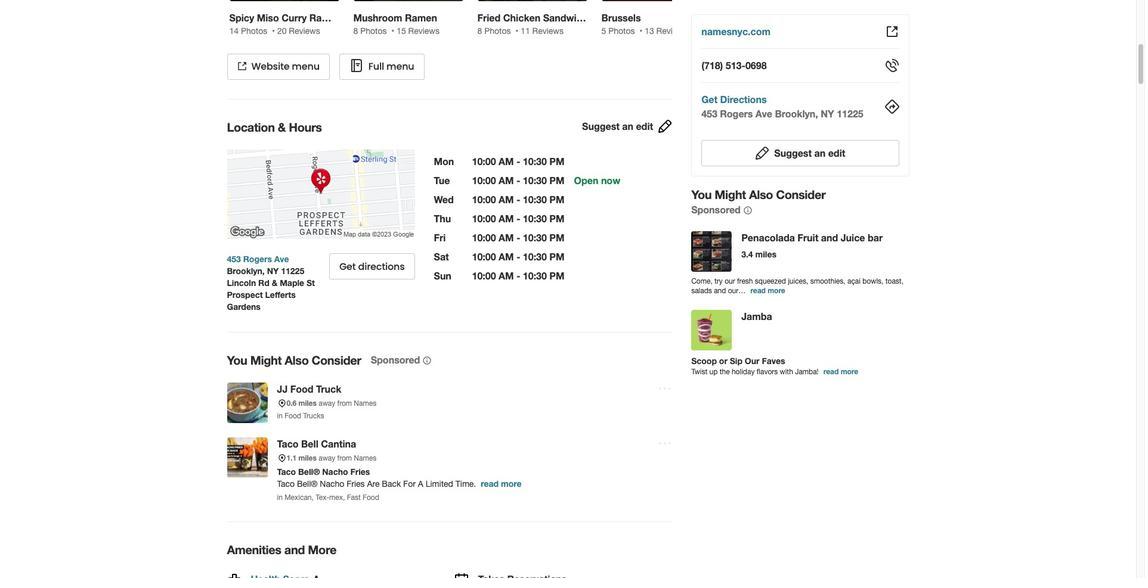 Task type: locate. For each thing, give the bounding box(es) containing it.
1 - from the top
[[517, 156, 520, 167]]

1 horizontal spatial suggest
[[775, 147, 812, 159]]

2 away from the top
[[319, 455, 335, 463]]

ny up rd
[[267, 266, 279, 276]]

spicy miso curry ramen 14 photos
[[229, 12, 342, 36]]

1 vertical spatial ny
[[267, 266, 279, 276]]

you for the right 16 info v2 'icon'
[[692, 187, 712, 202]]

an inside "button"
[[815, 147, 826, 159]]

13 reviews
[[645, 26, 688, 36]]

6 10:00 from the top
[[472, 251, 496, 262]]

photos down fried
[[485, 26, 511, 36]]

ramen
[[309, 12, 342, 23], [405, 12, 437, 23]]

11225 up maple
[[281, 266, 304, 276]]

edit
[[636, 121, 653, 132], [828, 147, 846, 159]]

6 10:00 am - 10:30 pm from the top
[[472, 251, 565, 262]]

read more link down the squeezed
[[751, 286, 786, 295]]

reviews right 15
[[408, 26, 440, 36]]

0 vertical spatial 24 pencil v2 image
[[658, 120, 672, 134]]

also up jj food truck
[[285, 353, 309, 367]]

or
[[719, 356, 728, 366]]

0 vertical spatial rogers
[[720, 108, 753, 119]]

food down are
[[363, 494, 379, 502]]

7 - from the top
[[517, 270, 520, 282]]

0 horizontal spatial menu
[[292, 60, 320, 73]]

fries up are
[[350, 467, 370, 477]]

0 horizontal spatial 11225
[[281, 266, 304, 276]]

0 vertical spatial taco
[[277, 438, 299, 450]]

also up penacolada
[[749, 187, 773, 202]]

jj food truck
[[277, 384, 341, 395]]

11225 left 24 directions v2 icon
[[837, 108, 864, 119]]

read right jamba!
[[824, 367, 839, 376]]

6 - from the top
[[517, 251, 520, 262]]

7 10:00 from the top
[[472, 270, 496, 282]]

reviews for mushroom ramen
[[408, 26, 440, 36]]

gardens
[[227, 302, 261, 312]]

24 pencil v2 image inside location & hours element
[[658, 120, 672, 134]]

16 marker v2 image
[[277, 399, 287, 408]]

you might also consider up penacolada
[[692, 187, 826, 202]]

amenities
[[227, 543, 281, 557]]

1 vertical spatial read more link
[[824, 367, 859, 376]]

away inside 1.1 miles away from names
[[319, 455, 335, 463]]

menu for website menu
[[292, 60, 320, 73]]

bell® down 1.1 miles away from names
[[298, 467, 320, 477]]

miles for cantina
[[299, 454, 317, 463]]

10:30 for sat
[[523, 251, 547, 262]]

3 pm from the top
[[550, 194, 565, 205]]

fries up "fast"
[[347, 480, 365, 489]]

1 vertical spatial you
[[227, 353, 247, 367]]

photos
[[241, 26, 267, 36], [360, 26, 387, 36], [485, 26, 511, 36], [609, 26, 635, 36]]

brooklyn, inside 453 rogers ave brooklyn, ny 11225 lincoln rd & maple st prospect lefferts gardens
[[227, 266, 265, 276]]

1 10:00 am - 10:30 pm from the top
[[472, 156, 565, 167]]

come, try our fresh squeezed juices, smoothies, açai bowls, toast, salads and our…
[[692, 277, 904, 295]]

food up 0.6 at the left
[[290, 384, 314, 395]]

0 vertical spatial food
[[290, 384, 314, 395]]

0 horizontal spatial 8
[[353, 26, 358, 36]]

11
[[521, 26, 530, 36]]

reviews down curry
[[289, 26, 320, 36]]

1 horizontal spatial sponsored
[[692, 204, 741, 215]]

6 10:30 from the top
[[523, 251, 547, 262]]

1 names from the top
[[354, 400, 377, 408]]

map image
[[227, 150, 415, 239]]

1 10:00 from the top
[[472, 156, 496, 167]]

5 pm from the top
[[550, 232, 565, 243]]

453 rogers ave brooklyn, ny 11225 lincoln rd & maple st prospect lefferts gardens
[[227, 254, 315, 312]]

sip
[[730, 356, 743, 366]]

from down truck
[[337, 400, 352, 408]]

mexican,
[[285, 494, 314, 502]]

brooklyn, up suggest an edit "button"
[[775, 108, 818, 119]]

full menu
[[369, 60, 414, 73]]

sponsored
[[692, 204, 741, 215], [371, 354, 420, 366]]

pm
[[550, 156, 565, 167], [550, 175, 565, 186], [550, 194, 565, 205], [550, 213, 565, 224], [550, 232, 565, 243], [550, 251, 565, 262], [550, 270, 565, 282]]

10:30 for wed
[[523, 194, 547, 205]]

11 reviews
[[521, 26, 564, 36]]

1 am from the top
[[499, 156, 514, 167]]

fried chicken sandwich 8 photos
[[478, 12, 588, 36]]

rogers up rd
[[243, 254, 272, 264]]

sponsored for the leftmost 16 info v2 'icon'
[[371, 354, 420, 366]]

am
[[499, 156, 514, 167], [499, 175, 514, 186], [499, 194, 514, 205], [499, 213, 514, 224], [499, 232, 514, 243], [499, 251, 514, 262], [499, 270, 514, 282]]

smoothies,
[[811, 277, 846, 286]]

reviews down "sandwich"
[[532, 26, 564, 36]]

24 reservation v2 image
[[454, 574, 469, 579]]

edit inside location & hours element
[[636, 121, 653, 132]]

consider up truck
[[312, 353, 361, 367]]

1 horizontal spatial you might also consider
[[692, 187, 826, 202]]

1 vertical spatial edit
[[828, 147, 846, 159]]

0.6
[[287, 399, 297, 408]]

ramen inside mushroom ramen 8 photos
[[405, 12, 437, 23]]

1 away from the top
[[319, 400, 335, 408]]

in left mexican,
[[277, 494, 283, 502]]

read down the squeezed
[[751, 286, 766, 295]]

miles up trucks at the left bottom of page
[[299, 399, 317, 408]]

10:00 right wed at the left top of the page
[[472, 194, 496, 205]]

10:00 right thu
[[472, 213, 496, 224]]

- for mon
[[517, 156, 520, 167]]

0 horizontal spatial ny
[[267, 266, 279, 276]]

you might also consider up jj
[[227, 353, 361, 367]]

1 horizontal spatial ny
[[821, 108, 834, 119]]

mushroom ramen image
[[353, 0, 463, 1]]

ny up suggest an edit "button"
[[821, 108, 834, 119]]

2 10:00 from the top
[[472, 175, 496, 186]]

0 vertical spatial nacho
[[322, 467, 348, 477]]

limited
[[426, 480, 453, 489]]

rogers down get directions link
[[720, 108, 753, 119]]

1 horizontal spatial 24 pencil v2 image
[[755, 146, 770, 160]]

2 vertical spatial and
[[284, 543, 305, 557]]

rd
[[258, 278, 270, 288]]

are
[[367, 480, 380, 489]]

0 horizontal spatial more
[[501, 479, 522, 489]]

-
[[517, 156, 520, 167], [517, 175, 520, 186], [517, 194, 520, 205], [517, 213, 520, 224], [517, 232, 520, 243], [517, 251, 520, 262], [517, 270, 520, 282]]

0 horizontal spatial you
[[227, 353, 247, 367]]

7 am from the top
[[499, 270, 514, 282]]

4 pm from the top
[[550, 213, 565, 224]]

taco up the 1.1
[[277, 438, 299, 450]]

1 vertical spatial miles
[[299, 399, 317, 408]]

0 horizontal spatial rogers
[[243, 254, 272, 264]]

3 10:00 from the top
[[472, 194, 496, 205]]

0 vertical spatial edit
[[636, 121, 653, 132]]

0 vertical spatial more
[[768, 286, 786, 295]]

7 pm from the top
[[550, 270, 565, 282]]

1 vertical spatial you might also consider
[[227, 353, 361, 367]]

and left more
[[284, 543, 305, 557]]

more down the squeezed
[[768, 286, 786, 295]]

ave up maple
[[274, 254, 289, 264]]

10:00 right sun
[[472, 270, 496, 282]]

food for in
[[285, 412, 301, 421]]

1 horizontal spatial edit
[[828, 147, 846, 159]]

consider down suggest an edit "button"
[[776, 187, 826, 202]]

fries
[[350, 467, 370, 477], [347, 480, 365, 489]]

squeezed
[[755, 277, 786, 286]]

0 horizontal spatial ave
[[274, 254, 289, 264]]

0 vertical spatial ny
[[821, 108, 834, 119]]

0 vertical spatial in
[[277, 412, 283, 421]]

10:00 for thu
[[472, 213, 496, 224]]

names inside 0.6 miles away from names
[[354, 400, 377, 408]]

10:00 right tue
[[472, 175, 496, 186]]

away for truck
[[319, 400, 335, 408]]

get left directions
[[339, 260, 356, 274]]

7 10:30 from the top
[[523, 270, 547, 282]]

miles for truck
[[299, 399, 317, 408]]

mex,
[[329, 494, 345, 502]]

reviews right 13
[[657, 26, 688, 36]]

24 more v2 image
[[658, 382, 672, 396]]

1 vertical spatial brooklyn,
[[227, 266, 265, 276]]

bar
[[868, 232, 883, 243]]

get inside get directions 453 rogers ave brooklyn, ny 11225
[[702, 94, 718, 105]]

10:30 for mon
[[523, 156, 547, 167]]

(718)
[[702, 60, 723, 71]]

1 vertical spatial sponsored
[[371, 354, 420, 366]]

nacho down 1.1 miles away from names
[[322, 467, 348, 477]]

2 pm from the top
[[550, 175, 565, 186]]

1 vertical spatial 453
[[227, 254, 241, 264]]

read inside taco bell® nacho fries taco bell® nacho fries are back for a limited time. read more in mexican, tex-mex, fast food
[[481, 479, 499, 489]]

8 down mushroom
[[353, 26, 358, 36]]

0 vertical spatial brooklyn,
[[775, 108, 818, 119]]

6 am from the top
[[499, 251, 514, 262]]

3 photos from the left
[[485, 26, 511, 36]]

açai
[[848, 277, 861, 286]]

and inside penacolada fruit and juice bar 3.4 miles
[[821, 232, 838, 243]]

amenities and more element
[[208, 522, 682, 579]]

might up penacolada
[[715, 187, 746, 202]]

0 vertical spatial fries
[[350, 467, 370, 477]]

website menu
[[251, 60, 320, 73]]

pm for tue
[[550, 175, 565, 186]]

1 reviews from the left
[[289, 26, 320, 36]]

1 pm from the top
[[550, 156, 565, 167]]

read
[[751, 286, 766, 295], [824, 367, 839, 376], [481, 479, 499, 489]]

1 horizontal spatial 453
[[702, 108, 718, 119]]

0 vertical spatial from
[[337, 400, 352, 408]]

1 vertical spatial an
[[815, 147, 826, 159]]

1 horizontal spatial brooklyn,
[[775, 108, 818, 119]]

1 menu from the left
[[292, 60, 320, 73]]

ave down directions in the right top of the page
[[756, 108, 773, 119]]

more right jamba!
[[841, 367, 859, 376]]

16 info v2 image
[[743, 206, 753, 215], [423, 356, 432, 366]]

1 vertical spatial ave
[[274, 254, 289, 264]]

2 horizontal spatial more
[[841, 367, 859, 376]]

6 pm from the top
[[550, 251, 565, 262]]

food down 0.6 at the left
[[285, 412, 301, 421]]

453 down get directions link
[[702, 108, 718, 119]]

1 vertical spatial names
[[354, 455, 377, 463]]

0 horizontal spatial read more link
[[481, 479, 522, 489]]

0 vertical spatial get
[[702, 94, 718, 105]]

0 vertical spatial ave
[[756, 108, 773, 119]]

453
[[702, 108, 718, 119], [227, 254, 241, 264]]

ramen up 20 reviews
[[309, 12, 342, 23]]

miles down penacolada
[[756, 249, 777, 260]]

7 10:00 am - 10:30 pm from the top
[[472, 270, 565, 282]]

pm for mon
[[550, 156, 565, 167]]

penacolada fruit and juice bar 3.4 miles
[[742, 232, 883, 260]]

names up 'cantina'
[[354, 400, 377, 408]]

10:00 right fri
[[472, 232, 496, 243]]

get for get directions 453 rogers ave brooklyn, ny 11225
[[702, 94, 718, 105]]

0 horizontal spatial read
[[481, 479, 499, 489]]

reviews for brussels
[[657, 26, 688, 36]]

2 vertical spatial food
[[363, 494, 379, 502]]

away down truck
[[319, 400, 335, 408]]

away for cantina
[[319, 455, 335, 463]]

1 horizontal spatial ramen
[[405, 12, 437, 23]]

photos down brussels
[[609, 26, 635, 36]]

rogers inside 453 rogers ave brooklyn, ny 11225 lincoln rd & maple st prospect lefferts gardens
[[243, 254, 272, 264]]

photos down mushroom
[[360, 26, 387, 36]]

menu right website
[[292, 60, 320, 73]]

in down 16 marker v2 icon
[[277, 412, 283, 421]]

4 10:30 from the top
[[523, 213, 547, 224]]

miles inside penacolada fruit and juice bar 3.4 miles
[[756, 249, 777, 260]]

taco down 16 marker v2 image
[[277, 467, 296, 477]]

and down try
[[714, 287, 726, 295]]

3 10:30 from the top
[[523, 194, 547, 205]]

taco for taco bell® nacho fries taco bell® nacho fries are back for a limited time. read more in mexican, tex-mex, fast food
[[277, 467, 296, 477]]

2 from from the top
[[337, 455, 352, 463]]

10:00 right sat
[[472, 251, 496, 262]]

10:00
[[472, 156, 496, 167], [472, 175, 496, 186], [472, 194, 496, 205], [472, 213, 496, 224], [472, 232, 496, 243], [472, 251, 496, 262], [472, 270, 496, 282]]

menu right full
[[387, 60, 414, 73]]

suggest an edit down get directions 453 rogers ave brooklyn, ny 11225
[[775, 147, 846, 159]]

1 vertical spatial food
[[285, 412, 301, 421]]

the
[[720, 368, 730, 376]]

1 vertical spatial and
[[714, 287, 726, 295]]

0 vertical spatial read more link
[[751, 286, 786, 295]]

1 vertical spatial rogers
[[243, 254, 272, 264]]

get inside location & hours element
[[339, 260, 356, 274]]

2 - from the top
[[517, 175, 520, 186]]

1 10:30 from the top
[[523, 156, 547, 167]]

ave inside 453 rogers ave brooklyn, ny 11225 lincoln rd & maple st prospect lefferts gardens
[[274, 254, 289, 264]]

away down the taco bell cantina link at the left
[[319, 455, 335, 463]]

juice
[[841, 232, 865, 243]]

ramen inside the spicy miso curry ramen 14 photos
[[309, 12, 342, 23]]

1 vertical spatial in
[[277, 494, 283, 502]]

read more link right time.
[[481, 479, 522, 489]]

24 pencil v2 image inside suggest an edit "button"
[[755, 146, 770, 160]]

read more link for scoop or sip our faves
[[824, 367, 859, 376]]

miles
[[756, 249, 777, 260], [299, 399, 317, 408], [299, 454, 317, 463]]

photos down spicy
[[241, 26, 267, 36]]

1 vertical spatial also
[[285, 353, 309, 367]]

taco bell® nacho fries taco bell® nacho fries are back for a limited time. read more in mexican, tex-mex, fast food
[[277, 467, 522, 502]]

photos inside the brussels 5 photos
[[609, 26, 635, 36]]

0 horizontal spatial 24 pencil v2 image
[[658, 120, 672, 134]]

2 taco from the top
[[277, 467, 296, 477]]

0 vertical spatial an
[[622, 121, 634, 132]]

sat
[[434, 251, 449, 262]]

& left hours at the left
[[278, 120, 286, 134]]

10:00 am - 10:30 pm for tue
[[472, 175, 565, 186]]

taco up mexican,
[[277, 480, 295, 489]]

names up are
[[354, 455, 377, 463]]

10:00 for mon
[[472, 156, 496, 167]]

0 vertical spatial consider
[[776, 187, 826, 202]]

0 horizontal spatial 453
[[227, 254, 241, 264]]

suggest inside "button"
[[775, 147, 812, 159]]

2 menu from the left
[[387, 60, 414, 73]]

5 - from the top
[[517, 232, 520, 243]]

1 horizontal spatial rogers
[[720, 108, 753, 119]]

menu inside 'link'
[[387, 60, 414, 73]]

holiday
[[732, 368, 755, 376]]

10:30 for sun
[[523, 270, 547, 282]]

pm for sat
[[550, 251, 565, 262]]

4 - from the top
[[517, 213, 520, 224]]

sponsored for the right 16 info v2 'icon'
[[692, 204, 741, 215]]

10:00 am - 10:30 pm for fri
[[472, 232, 565, 243]]

5 10:00 from the top
[[472, 232, 496, 243]]

food inside taco bell® nacho fries taco bell® nacho fries are back for a limited time. read more in mexican, tex-mex, fast food
[[363, 494, 379, 502]]

open now
[[574, 175, 621, 186]]

and right the 'fruit'
[[821, 232, 838, 243]]

0 horizontal spatial sponsored
[[371, 354, 420, 366]]

4 reviews from the left
[[657, 26, 688, 36]]

more
[[308, 543, 336, 557]]

2 vertical spatial more
[[501, 479, 522, 489]]

2 horizontal spatial read
[[824, 367, 839, 376]]

0 horizontal spatial ramen
[[309, 12, 342, 23]]

fresh
[[737, 277, 753, 286]]

names for taco bell cantina
[[354, 455, 377, 463]]

get left directions in the right top of the page
[[702, 94, 718, 105]]

1 taco from the top
[[277, 438, 299, 450]]

2 names from the top
[[354, 455, 377, 463]]

2 photos from the left
[[360, 26, 387, 36]]

from down 'cantina'
[[337, 455, 352, 463]]

2 vertical spatial miles
[[299, 454, 317, 463]]

- for wed
[[517, 194, 520, 205]]

penacolada fruit and juice bar image
[[692, 231, 732, 272]]

1 photos from the left
[[241, 26, 267, 36]]

tue
[[434, 175, 450, 186]]

from inside 1.1 miles away from names
[[337, 455, 352, 463]]

taco bell cantina image
[[227, 438, 268, 478]]

& inside 453 rogers ave brooklyn, ny 11225 lincoln rd & maple st prospect lefferts gardens
[[272, 278, 278, 288]]

5 10:30 from the top
[[523, 232, 547, 243]]

fruit
[[798, 232, 819, 243]]

get directions link
[[702, 94, 767, 105]]

10:00 for sat
[[472, 251, 496, 262]]

suggest down get directions 453 rogers ave brooklyn, ny 11225
[[775, 147, 812, 159]]

1 horizontal spatial and
[[714, 287, 726, 295]]

and inside come, try our fresh squeezed juices, smoothies, açai bowls, toast, salads and our…
[[714, 287, 726, 295]]

food for jj
[[290, 384, 314, 395]]

0 horizontal spatial get
[[339, 260, 356, 274]]

16 marker v2 image
[[277, 454, 287, 463]]

reviews for fried chicken sandwich
[[532, 26, 564, 36]]

brooklyn, up the lincoln
[[227, 266, 265, 276]]

1 horizontal spatial might
[[715, 187, 746, 202]]

2 8 from the left
[[478, 26, 482, 36]]

3 taco from the top
[[277, 480, 295, 489]]

1 vertical spatial suggest
[[775, 147, 812, 159]]

4 10:00 from the top
[[472, 213, 496, 224]]

also for the leftmost 16 info v2 'icon'
[[285, 353, 309, 367]]

0 vertical spatial 453
[[702, 108, 718, 119]]

food
[[290, 384, 314, 395], [285, 412, 301, 421], [363, 494, 379, 502]]

3 reviews from the left
[[532, 26, 564, 36]]

come,
[[692, 277, 713, 286]]

2 am from the top
[[499, 175, 514, 186]]

3 - from the top
[[517, 194, 520, 205]]

reviews
[[289, 26, 320, 36], [408, 26, 440, 36], [532, 26, 564, 36], [657, 26, 688, 36]]

read inside scoop or sip our faves twist up the holiday flavors with jamba! read more
[[824, 367, 839, 376]]

read more link right jamba!
[[824, 367, 859, 376]]

names inside 1.1 miles away from names
[[354, 455, 377, 463]]

nacho up the mex,
[[320, 480, 344, 489]]

5 10:00 am - 10:30 pm from the top
[[472, 232, 565, 243]]

0 vertical spatial 16 info v2 image
[[743, 206, 753, 215]]

penacolada
[[742, 232, 795, 243]]

1 vertical spatial 16 info v2 image
[[423, 356, 432, 366]]

brooklyn,
[[775, 108, 818, 119], [227, 266, 265, 276]]

1 from from the top
[[337, 400, 352, 408]]

you up jj food truck image
[[227, 353, 247, 367]]

2 ramen from the left
[[405, 12, 437, 23]]

1 ramen from the left
[[309, 12, 342, 23]]

read right time.
[[481, 479, 499, 489]]

0 vertical spatial suggest an edit
[[582, 121, 653, 132]]

0 horizontal spatial suggest an edit
[[582, 121, 653, 132]]

10:00 for fri
[[472, 232, 496, 243]]

am for sat
[[499, 251, 514, 262]]

1 8 from the left
[[353, 26, 358, 36]]

location & hours
[[227, 120, 322, 134]]

from for taco bell cantina
[[337, 455, 352, 463]]

bell® up mexican,
[[297, 480, 318, 489]]

am for thu
[[499, 213, 514, 224]]

am for tue
[[499, 175, 514, 186]]

twist
[[692, 368, 708, 376]]

24 pencil v2 image
[[658, 120, 672, 134], [755, 146, 770, 160]]

2 10:00 am - 10:30 pm from the top
[[472, 175, 565, 186]]

2 vertical spatial read
[[481, 479, 499, 489]]

brussels 5 photos
[[602, 12, 641, 36]]

1 vertical spatial get
[[339, 260, 356, 274]]

bell
[[301, 438, 318, 450]]

location & hours element
[[208, 99, 692, 313]]

1 vertical spatial bell®
[[297, 480, 318, 489]]

miso
[[257, 12, 279, 23]]

0 horizontal spatial an
[[622, 121, 634, 132]]

1 horizontal spatial 8
[[478, 26, 482, 36]]

you for the leftmost 16 info v2 'icon'
[[227, 353, 247, 367]]

you
[[692, 187, 712, 202], [227, 353, 247, 367]]

4 10:00 am - 10:30 pm from the top
[[472, 213, 565, 224]]

453 up the lincoln
[[227, 254, 241, 264]]

also
[[749, 187, 773, 202], [285, 353, 309, 367]]

1 horizontal spatial 11225
[[837, 108, 864, 119]]

10:00 right mon on the left
[[472, 156, 496, 167]]

ramen up 15 reviews
[[405, 12, 437, 23]]

our…
[[728, 287, 746, 295]]

& right rd
[[272, 278, 278, 288]]

5 am from the top
[[499, 232, 514, 243]]

suggest up open now
[[582, 121, 620, 132]]

might up jj
[[250, 353, 282, 367]]

0 vertical spatial and
[[821, 232, 838, 243]]

(718) 513-0698
[[702, 60, 767, 71]]

more inside taco bell® nacho fries taco bell® nacho fries are back for a limited time. read more in mexican, tex-mex, fast food
[[501, 479, 522, 489]]

1 vertical spatial consider
[[312, 353, 361, 367]]

location
[[227, 120, 275, 134]]

2 in from the top
[[277, 494, 283, 502]]

1 vertical spatial might
[[250, 353, 282, 367]]

4 am from the top
[[499, 213, 514, 224]]

amenities and more
[[227, 543, 336, 557]]

2 reviews from the left
[[408, 26, 440, 36]]

1 horizontal spatial also
[[749, 187, 773, 202]]

you up penacolada fruit and juice bar image
[[692, 187, 712, 202]]

1 horizontal spatial menu
[[387, 60, 414, 73]]

11225 inside get directions 453 rogers ave brooklyn, ny 11225
[[837, 108, 864, 119]]

13
[[645, 26, 654, 36]]

4 photos from the left
[[609, 26, 635, 36]]

1 horizontal spatial consider
[[776, 187, 826, 202]]

3 am from the top
[[499, 194, 514, 205]]

1.1 miles away from names
[[287, 454, 377, 463]]

0 vertical spatial 11225
[[837, 108, 864, 119]]

3 10:00 am - 10:30 pm from the top
[[472, 194, 565, 205]]

tex-
[[316, 494, 329, 502]]

1 horizontal spatial read more link
[[751, 286, 786, 295]]

8 down fried
[[478, 26, 482, 36]]

16 external link v2 image
[[237, 62, 247, 71]]

24 menu v2 image
[[349, 59, 364, 73]]

suggest an edit up now
[[582, 121, 653, 132]]

photos inside fried chicken sandwich 8 photos
[[485, 26, 511, 36]]

more right time.
[[501, 479, 522, 489]]

2 10:30 from the top
[[523, 175, 547, 186]]

10:00 for tue
[[472, 175, 496, 186]]

from inside 0.6 miles away from names
[[337, 400, 352, 408]]

suggest an edit link
[[582, 120, 672, 134]]

mushroom
[[353, 12, 402, 23]]

miles down bell
[[299, 454, 317, 463]]

1 vertical spatial away
[[319, 455, 335, 463]]

0 horizontal spatial suggest
[[582, 121, 620, 132]]

24 external link v2 image
[[885, 24, 899, 39]]

away
[[319, 400, 335, 408], [319, 455, 335, 463]]

0 vertical spatial also
[[749, 187, 773, 202]]

0 horizontal spatial edit
[[636, 121, 653, 132]]

1 vertical spatial 24 pencil v2 image
[[755, 146, 770, 160]]

brooklyn, inside get directions 453 rogers ave brooklyn, ny 11225
[[775, 108, 818, 119]]

8 inside fried chicken sandwich 8 photos
[[478, 26, 482, 36]]

2 horizontal spatial and
[[821, 232, 838, 243]]

away inside 0.6 miles away from names
[[319, 400, 335, 408]]



Task type: vqa. For each thing, say whether or not it's contained in the screenshot.
the leftmost was
no



Task type: describe. For each thing, give the bounding box(es) containing it.
24 more v2 image
[[658, 437, 672, 451]]

pm for thu
[[550, 213, 565, 224]]

faves
[[762, 356, 785, 366]]

suggest an edit inside location & hours element
[[582, 121, 653, 132]]

time.
[[456, 480, 476, 489]]

10:00 for sun
[[472, 270, 496, 282]]

consider for the right 16 info v2 'icon'
[[776, 187, 826, 202]]

8 inside mushroom ramen 8 photos
[[353, 26, 358, 36]]

24 phone v2 image
[[885, 58, 899, 73]]

24 directions v2 image
[[885, 100, 899, 114]]

24 medical v2 image
[[227, 574, 241, 579]]

10:30 for fri
[[523, 232, 547, 243]]

trucks
[[303, 412, 324, 421]]

namesnyc.com link
[[702, 26, 771, 37]]

mon
[[434, 156, 454, 167]]

10:00 am - 10:30 pm for wed
[[472, 194, 565, 205]]

10:00 am - 10:30 pm for mon
[[472, 156, 565, 167]]

3.4
[[742, 249, 753, 260]]

salads
[[692, 287, 712, 295]]

- for fri
[[517, 232, 520, 243]]

an inside location & hours element
[[622, 121, 634, 132]]

0 vertical spatial &
[[278, 120, 286, 134]]

penacolada fruit and juice bar link
[[742, 232, 883, 243]]

suggest an edit inside "button"
[[775, 147, 846, 159]]

thu
[[434, 213, 451, 224]]

0698
[[746, 60, 767, 71]]

am for sun
[[499, 270, 514, 282]]

directions
[[720, 94, 767, 105]]

jamba link
[[742, 311, 772, 322]]

10:30 for tue
[[523, 175, 547, 186]]

get directions 453 rogers ave brooklyn, ny 11225
[[702, 94, 864, 119]]

453 inside 453 rogers ave brooklyn, ny 11225 lincoln rd & maple st prospect lefferts gardens
[[227, 254, 241, 264]]

sun
[[434, 270, 452, 282]]

- for tue
[[517, 175, 520, 186]]

spicy miso curry ramen image
[[229, 0, 339, 1]]

11225 inside 453 rogers ave brooklyn, ny 11225 lincoln rd & maple st prospect lefferts gardens
[[281, 266, 304, 276]]

menu for full menu
[[387, 60, 414, 73]]

with
[[780, 368, 793, 376]]

0 horizontal spatial you might also consider
[[227, 353, 361, 367]]

0 horizontal spatial might
[[250, 353, 282, 367]]

a
[[418, 480, 423, 489]]

taco bell cantina link
[[277, 438, 356, 450]]

sandwich
[[543, 12, 588, 23]]

10:00 am - 10:30 pm for thu
[[472, 213, 565, 224]]

fried chicken sandwich image
[[478, 0, 587, 1]]

names for jj food truck
[[354, 400, 377, 408]]

maple
[[280, 278, 304, 288]]

taco bell cantina
[[277, 438, 356, 450]]

lincoln
[[227, 278, 256, 288]]

open
[[574, 175, 599, 186]]

now
[[601, 175, 621, 186]]

get directions link
[[329, 254, 415, 280]]

get directions
[[339, 260, 405, 274]]

0 vertical spatial bell®
[[298, 467, 320, 477]]

more inside scoop or sip our faves twist up the holiday flavors with jamba! read more
[[841, 367, 859, 376]]

truck
[[316, 384, 341, 395]]

10:00 for wed
[[472, 194, 496, 205]]

scoop
[[692, 356, 717, 366]]

read more
[[751, 286, 786, 295]]

jj
[[277, 384, 288, 395]]

back
[[382, 480, 401, 489]]

453 rogers ave link
[[227, 254, 289, 264]]

14
[[229, 26, 239, 36]]

prospect
[[227, 290, 263, 300]]

1 vertical spatial fries
[[347, 480, 365, 489]]

15
[[397, 26, 406, 36]]

0 horizontal spatial and
[[284, 543, 305, 557]]

0 horizontal spatial 16 info v2 image
[[423, 356, 432, 366]]

jj food truck image
[[227, 383, 268, 424]]

ny inside 453 rogers ave brooklyn, ny 11225 lincoln rd & maple st prospect lefferts gardens
[[267, 266, 279, 276]]

pm for wed
[[550, 194, 565, 205]]

1.1
[[287, 454, 297, 463]]

- for sat
[[517, 251, 520, 262]]

jamba image
[[692, 310, 732, 351]]

website menu link
[[227, 54, 330, 80]]

453 inside get directions 453 rogers ave brooklyn, ny 11225
[[702, 108, 718, 119]]

- for sun
[[517, 270, 520, 282]]

photos inside mushroom ramen 8 photos
[[360, 26, 387, 36]]

jamba!
[[795, 368, 819, 376]]

in inside taco bell® nacho fries taco bell® nacho fries are back for a limited time. read more in mexican, tex-mex, fast food
[[277, 494, 283, 502]]

also for the right 16 info v2 'icon'
[[749, 187, 773, 202]]

full
[[369, 60, 384, 73]]

wed
[[434, 194, 454, 205]]

photos inside the spicy miso curry ramen 14 photos
[[241, 26, 267, 36]]

menu element
[[227, 0, 714, 80]]

am for fri
[[499, 232, 514, 243]]

513-
[[726, 60, 746, 71]]

5
[[602, 26, 606, 36]]

cantina
[[321, 438, 356, 450]]

0 vertical spatial you might also consider
[[692, 187, 826, 202]]

- for thu
[[517, 213, 520, 224]]

read more link for taco bell® nacho fries
[[481, 479, 522, 489]]

rogers inside get directions 453 rogers ave brooklyn, ny 11225
[[720, 108, 753, 119]]

brussels image
[[602, 0, 711, 1]]

pm for fri
[[550, 232, 565, 243]]

jamba
[[742, 311, 772, 322]]

suggest an edit button
[[702, 140, 899, 166]]

1 horizontal spatial more
[[768, 286, 786, 295]]

suggest inside location & hours element
[[582, 121, 620, 132]]

try
[[715, 277, 723, 286]]

am for mon
[[499, 156, 514, 167]]

namesnyc.com
[[702, 26, 771, 37]]

am for wed
[[499, 194, 514, 205]]

full menu link
[[339, 54, 424, 80]]

20
[[277, 26, 287, 36]]

reviews for spicy miso curry ramen
[[289, 26, 320, 36]]

10:00 am - 10:30 pm for sat
[[472, 251, 565, 262]]

up
[[710, 368, 718, 376]]

taco for taco bell cantina
[[277, 438, 299, 450]]

chicken
[[503, 12, 541, 23]]

1 horizontal spatial 16 info v2 image
[[743, 206, 753, 215]]

20 reviews
[[277, 26, 320, 36]]

scoop or sip our faves twist up the holiday flavors with jamba! read more
[[692, 356, 859, 376]]

1 in from the top
[[277, 412, 283, 421]]

toast,
[[886, 277, 904, 286]]

get for get directions
[[339, 260, 356, 274]]

fri
[[434, 232, 446, 243]]

website
[[251, 60, 290, 73]]

0 vertical spatial read
[[751, 286, 766, 295]]

1 vertical spatial nacho
[[320, 480, 344, 489]]

0 vertical spatial might
[[715, 187, 746, 202]]

10:30 for thu
[[523, 213, 547, 224]]

hours
[[289, 120, 322, 134]]

edit inside "button"
[[828, 147, 846, 159]]

ave inside get directions 453 rogers ave brooklyn, ny 11225
[[756, 108, 773, 119]]

jj food truck link
[[277, 384, 341, 395]]

15 reviews
[[397, 26, 440, 36]]

10:00 am - 10:30 pm for sun
[[472, 270, 565, 282]]

consider for the leftmost 16 info v2 'icon'
[[312, 353, 361, 367]]

from for jj food truck
[[337, 400, 352, 408]]

ny inside get directions 453 rogers ave brooklyn, ny 11225
[[821, 108, 834, 119]]

pm for sun
[[550, 270, 565, 282]]

spicy
[[229, 12, 254, 23]]

our
[[725, 277, 735, 286]]

bowls,
[[863, 277, 884, 286]]

our
[[745, 356, 760, 366]]

0.6 miles away from names
[[287, 399, 377, 408]]

brussels
[[602, 12, 641, 23]]



